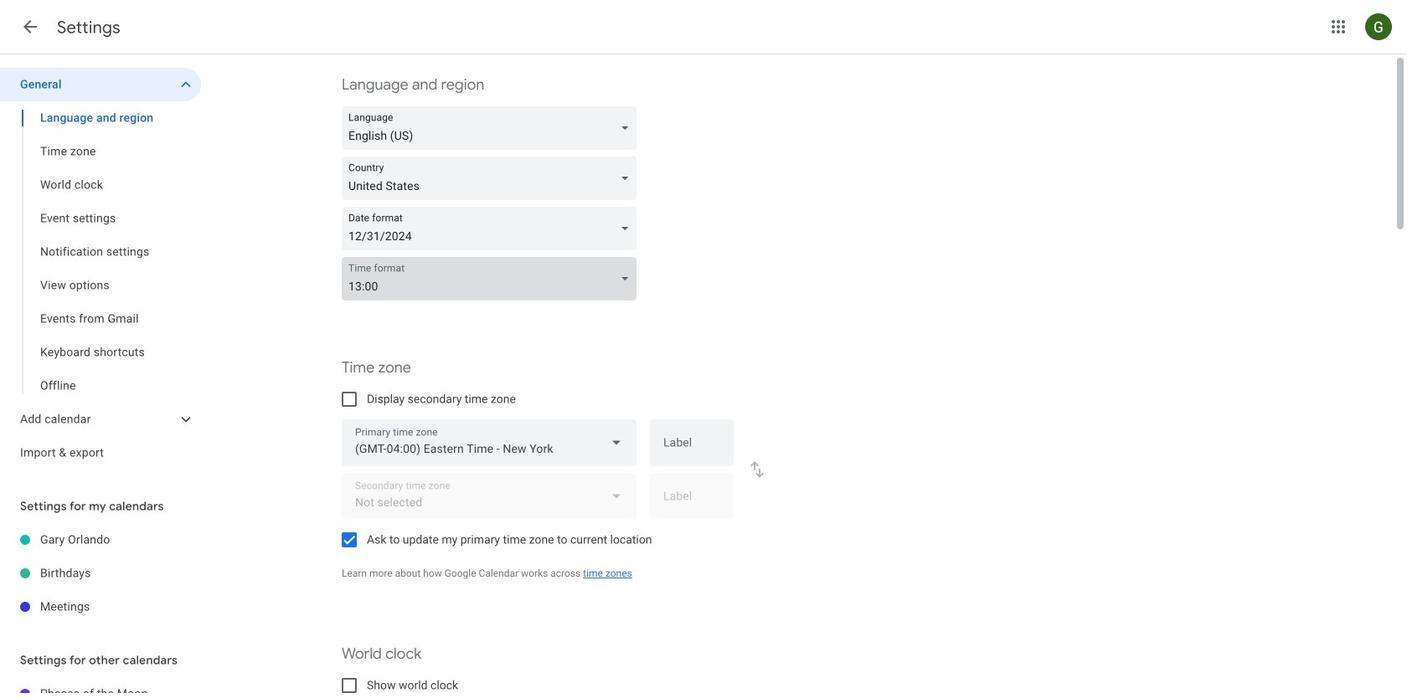Task type: describe. For each thing, give the bounding box(es) containing it.
meetings tree item
[[0, 591, 201, 624]]

1 tree from the top
[[0, 68, 201, 470]]

swap time zones image
[[748, 460, 768, 480]]

go back image
[[20, 17, 40, 37]]

Label for secondary time zone. text field
[[664, 491, 721, 515]]



Task type: vqa. For each thing, say whether or not it's contained in the screenshot.
PHASES OF THE MOON tree item
yes



Task type: locate. For each thing, give the bounding box(es) containing it.
2 tree from the top
[[0, 524, 201, 624]]

1 vertical spatial tree
[[0, 524, 201, 624]]

Label for primary time zone. text field
[[664, 438, 721, 461]]

tree
[[0, 68, 201, 470], [0, 524, 201, 624]]

general tree item
[[0, 68, 201, 101]]

phases of the moon tree item
[[0, 678, 201, 694]]

None field
[[342, 106, 644, 150], [342, 157, 644, 200], [342, 207, 644, 251], [342, 257, 644, 301], [342, 420, 637, 467], [342, 106, 644, 150], [342, 157, 644, 200], [342, 207, 644, 251], [342, 257, 644, 301], [342, 420, 637, 467]]

group
[[0, 101, 201, 403]]

birthdays tree item
[[0, 557, 201, 591]]

0 vertical spatial tree
[[0, 68, 201, 470]]

heading
[[57, 17, 120, 38]]

gary orlando tree item
[[0, 524, 201, 557]]



